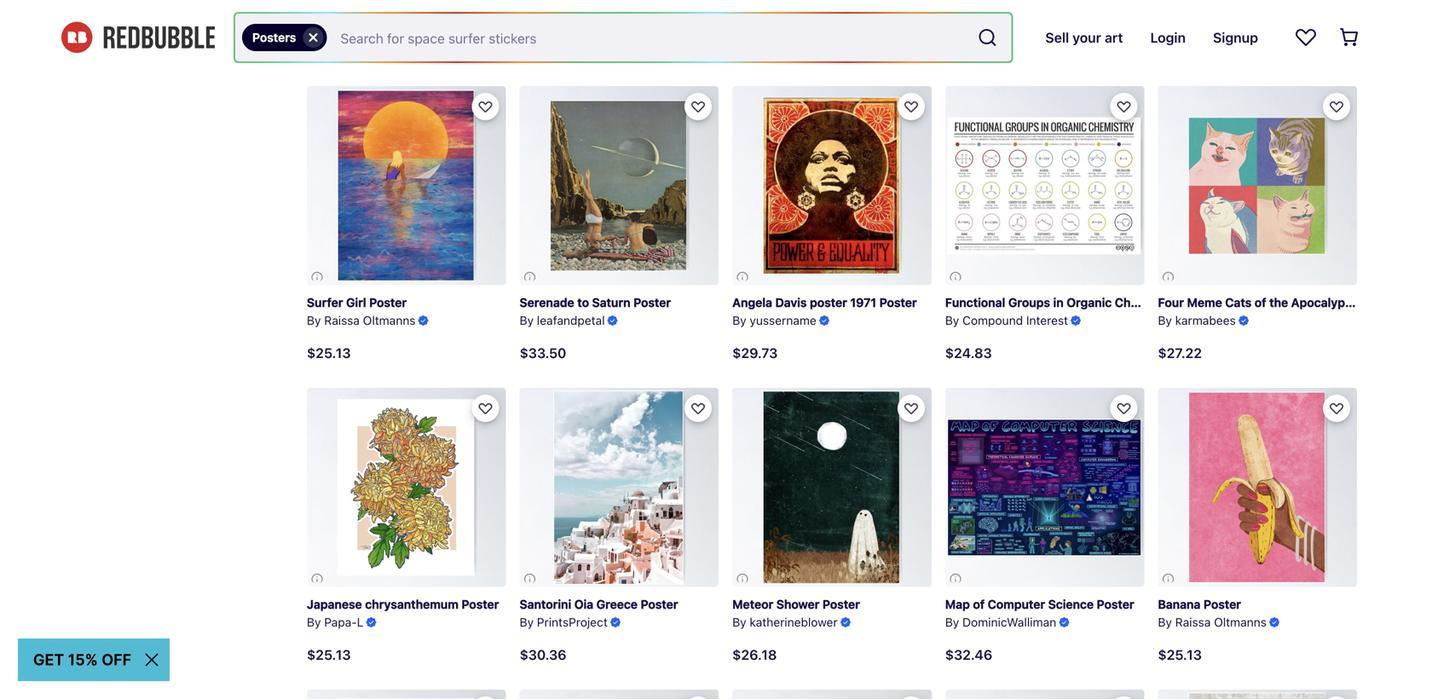 Task type: locate. For each thing, give the bounding box(es) containing it.
banana poster
[[1158, 597, 1241, 611]]

raissa down girl
[[324, 313, 360, 327]]

raissa
[[324, 313, 360, 327], [1175, 615, 1211, 629]]

by left papa- on the bottom of page
[[307, 615, 321, 629]]

oltmanns
[[363, 313, 416, 327], [1214, 615, 1267, 629]]

poster right saturn
[[634, 295, 671, 310]]

by flaroh
[[732, 11, 781, 26]]

1 vertical spatial oltmanns
[[1214, 615, 1267, 629]]

by down surfer
[[307, 313, 321, 327]]

redbubble logo image
[[61, 22, 215, 53]]

japanese
[[307, 597, 362, 611]]

oltmanns for surfer girl poster
[[363, 313, 416, 327]]

posters button
[[242, 24, 327, 51]]

of left the
[[1255, 295, 1266, 310]]

0 vertical spatial oltmanns
[[363, 313, 416, 327]]

the
[[1270, 295, 1288, 310]]

by down functional at the top of page
[[945, 313, 959, 327]]

by dominicwalliman
[[945, 615, 1056, 629]]

serenade to saturn poster
[[520, 295, 671, 310]]

by for four meme cats of the apocalypse poster
[[1158, 313, 1172, 327]]

by raissa oltmanns down banana poster
[[1158, 615, 1267, 629]]

saturn
[[592, 295, 631, 310]]

poster right girl
[[369, 295, 407, 310]]

$33.50
[[520, 345, 566, 361]]

by down meteor
[[732, 615, 747, 629]]

$25.13 for surfer girl poster
[[307, 345, 351, 361]]

0 vertical spatial raissa
[[324, 313, 360, 327]]

katherineblower
[[750, 615, 838, 629]]

1 vertical spatial raissa
[[1175, 615, 1211, 629]]

0 vertical spatial of
[[1255, 295, 1266, 310]]

$26.18
[[732, 646, 777, 663]]

by raissa oltmanns down surfer girl poster
[[307, 313, 416, 327]]

$29.73
[[732, 345, 778, 361]]

greece
[[597, 597, 638, 611]]

raissa down banana poster
[[1175, 615, 1211, 629]]

0 horizontal spatial raissa
[[324, 313, 360, 327]]

1 vertical spatial by raissa oltmanns
[[1158, 615, 1267, 629]]

0 horizontal spatial by raissa oltmanns
[[307, 313, 416, 327]]

shower
[[776, 597, 820, 611]]

of right "map"
[[973, 597, 985, 611]]

by down santorini
[[520, 615, 534, 629]]

$25.13 for japanese chrysanthemum poster
[[307, 646, 351, 663]]

$25.13
[[945, 42, 989, 59], [520, 43, 564, 59], [307, 345, 351, 361], [307, 646, 351, 663], [1158, 646, 1202, 663]]

dominicwalliman
[[963, 615, 1056, 629]]

girl
[[346, 295, 366, 310]]

1 horizontal spatial oltmanns
[[1214, 615, 1267, 629]]

by down banana
[[1158, 615, 1172, 629]]

computer
[[988, 597, 1045, 611]]

$25.13 down surfer
[[307, 345, 351, 361]]

moth
[[358, 11, 387, 26]]

by for angela davis poster 1971 poster
[[732, 313, 747, 327]]

by
[[307, 11, 321, 26], [520, 11, 534, 26], [732, 11, 747, 26], [945, 11, 959, 26], [307, 313, 321, 327], [520, 313, 534, 327], [732, 313, 747, 327], [945, 313, 959, 327], [1158, 313, 1172, 327], [307, 615, 321, 629], [520, 615, 534, 629], [732, 615, 747, 629], [945, 615, 959, 629], [1158, 615, 1172, 629]]

by for surfer girl poster
[[307, 313, 321, 327]]

oltmanns down banana poster
[[1214, 615, 1267, 629]]

by down serenade
[[520, 313, 534, 327]]

map of computer science poster
[[945, 597, 1134, 611]]

by for banana poster
[[1158, 615, 1172, 629]]

by left sanguinolent
[[520, 11, 534, 26]]

four meme cats of the apocalypse poster
[[1158, 295, 1399, 310]]

by raissa oltmanns
[[307, 313, 416, 327], [1158, 615, 1267, 629]]

serenade to saturn poster image
[[520, 86, 719, 285]]

oia
[[574, 597, 593, 611]]

japanese chrysanthemum poster image
[[307, 388, 506, 587]]

0 horizontal spatial of
[[973, 597, 985, 611]]

surfer girl poster
[[307, 295, 407, 310]]

$25.13 down banana
[[1158, 646, 1202, 663]]

l
[[357, 615, 364, 629]]

$24.83
[[945, 345, 992, 361]]

by raissa oltmanns for girl
[[307, 313, 416, 327]]

by down the angela at right top
[[732, 313, 747, 327]]

poster
[[369, 295, 407, 310], [634, 295, 671, 310], [879, 295, 917, 310], [1177, 295, 1215, 310], [1362, 295, 1399, 310], [462, 597, 499, 611], [641, 597, 678, 611], [823, 597, 860, 611], [1097, 597, 1134, 611], [1204, 597, 1241, 611]]

apocalypse
[[1291, 295, 1359, 310]]

1 horizontal spatial raissa
[[1175, 615, 1211, 629]]

yussername
[[750, 313, 817, 327]]

$25.13 down by papa-l
[[307, 646, 351, 663]]

functional groups in organic chemistry poster image
[[945, 86, 1144, 285]]

by left sintija
[[945, 11, 959, 26]]

leafandpetal
[[537, 313, 605, 327]]

compound
[[963, 313, 1023, 327]]

oltmanns down surfer girl poster
[[363, 313, 416, 327]]

surfer
[[307, 295, 343, 310]]

1 vertical spatial of
[[973, 597, 985, 611]]

meme
[[1187, 295, 1222, 310]]

by sanguinolent
[[520, 11, 608, 26]]

$25.13 down 'by sanguinolent'
[[520, 43, 564, 59]]

papa-
[[324, 615, 357, 629]]

by left flaroh
[[732, 11, 747, 26]]

by sintija bilika
[[945, 11, 1035, 26]]

0 horizontal spatial oltmanns
[[363, 313, 416, 327]]

by down "map"
[[945, 615, 959, 629]]

by for map of computer science poster
[[945, 615, 959, 629]]

$31.41
[[307, 43, 350, 59]]

poster right "greece"
[[641, 597, 678, 611]]

angela davis poster 1971 poster image
[[732, 86, 932, 285]]

santorini oia greece poster image
[[520, 388, 719, 587]]

bilika
[[999, 11, 1035, 26]]

1 horizontal spatial by raissa oltmanns
[[1158, 615, 1267, 629]]

flaroh
[[750, 11, 781, 26]]

of
[[1255, 295, 1266, 310], [973, 597, 985, 611]]

by down four
[[1158, 313, 1172, 327]]

0 vertical spatial by raissa oltmanns
[[307, 313, 416, 327]]

$25.13 for banana poster
[[1158, 646, 1202, 663]]

map of computer science poster image
[[945, 388, 1144, 587]]



Task type: describe. For each thing, give the bounding box(es) containing it.
1 horizontal spatial of
[[1255, 295, 1266, 310]]

by karmabees
[[1158, 313, 1236, 327]]

functional groups in organic chemistry poster
[[945, 295, 1215, 310]]

by for santorini oia greece poster
[[520, 615, 534, 629]]

raissa for surfer
[[324, 313, 360, 327]]

$27.22
[[1158, 345, 1202, 361]]

sintija
[[963, 11, 996, 26]]

by leafandpetal
[[520, 313, 605, 327]]

by katherineblower
[[732, 615, 838, 629]]

interest
[[1026, 313, 1068, 327]]

japanese chrysanthemum poster
[[307, 597, 499, 611]]

poster right science
[[1097, 597, 1134, 611]]

sanguinolent
[[537, 11, 608, 26]]

in
[[1053, 295, 1064, 310]]

science
[[1048, 597, 1094, 611]]

four meme cats of the apocalypse poster image
[[1158, 86, 1357, 285]]

santorini
[[520, 597, 571, 611]]

printsproject
[[537, 615, 608, 629]]

meteor
[[732, 597, 773, 611]]

to
[[577, 295, 589, 310]]

banana
[[1158, 597, 1201, 611]]

Search term search field
[[327, 14, 971, 61]]

by flaroh link
[[732, 0, 932, 72]]

by printsproject
[[520, 615, 608, 629]]

by papa-l
[[307, 615, 364, 629]]

groups
[[1008, 295, 1050, 310]]

chemistry
[[1115, 295, 1174, 310]]

by compound interest
[[945, 313, 1068, 327]]

poster right 1971
[[879, 295, 917, 310]]

four
[[1158, 295, 1184, 310]]

by frank  moth
[[307, 11, 387, 26]]

by left 'frank' at the left top
[[307, 11, 321, 26]]

posters
[[252, 30, 296, 44]]

frank
[[324, 11, 355, 26]]

surfer girl poster image
[[307, 86, 506, 285]]

davis
[[775, 295, 807, 310]]

Posters field
[[235, 14, 1011, 61]]

oltmanns for banana poster
[[1214, 615, 1267, 629]]

by for serenade to saturn poster
[[520, 313, 534, 327]]

by for meteor shower poster
[[732, 615, 747, 629]]

poster left santorini
[[462, 597, 499, 611]]

$29.32 link
[[1158, 0, 1357, 72]]

$25.13 down sintija
[[945, 42, 989, 59]]

karmabees
[[1175, 313, 1236, 327]]

poster right banana
[[1204, 597, 1241, 611]]

by raissa oltmanns for poster
[[1158, 615, 1267, 629]]

functional
[[945, 295, 1005, 310]]

by for functional groups in organic chemistry poster
[[945, 313, 959, 327]]

cats
[[1225, 295, 1252, 310]]

raissa for banana
[[1175, 615, 1211, 629]]

meteor shower poster
[[732, 597, 860, 611]]

poster up by karmabees
[[1177, 295, 1215, 310]]

by yussername
[[732, 313, 817, 327]]

map
[[945, 597, 970, 611]]

meteor shower poster image
[[732, 388, 932, 587]]

serenade
[[520, 295, 574, 310]]

by for japanese chrysanthemum poster
[[307, 615, 321, 629]]

$30.36
[[520, 646, 566, 663]]

santorini oia greece poster
[[520, 597, 678, 611]]

poster right apocalypse
[[1362, 295, 1399, 310]]

poster
[[810, 295, 847, 310]]

chrysanthemum
[[365, 597, 459, 611]]

angela davis poster 1971 poster
[[732, 295, 917, 310]]

poster right shower
[[823, 597, 860, 611]]

angela
[[732, 295, 772, 310]]

organic
[[1067, 295, 1112, 310]]

banana poster image
[[1158, 388, 1357, 587]]

$32.46
[[945, 646, 993, 663]]

$29.32
[[1158, 42, 1204, 59]]

1971
[[850, 295, 876, 310]]



Task type: vqa. For each thing, say whether or not it's contained in the screenshot.
$29.32
yes



